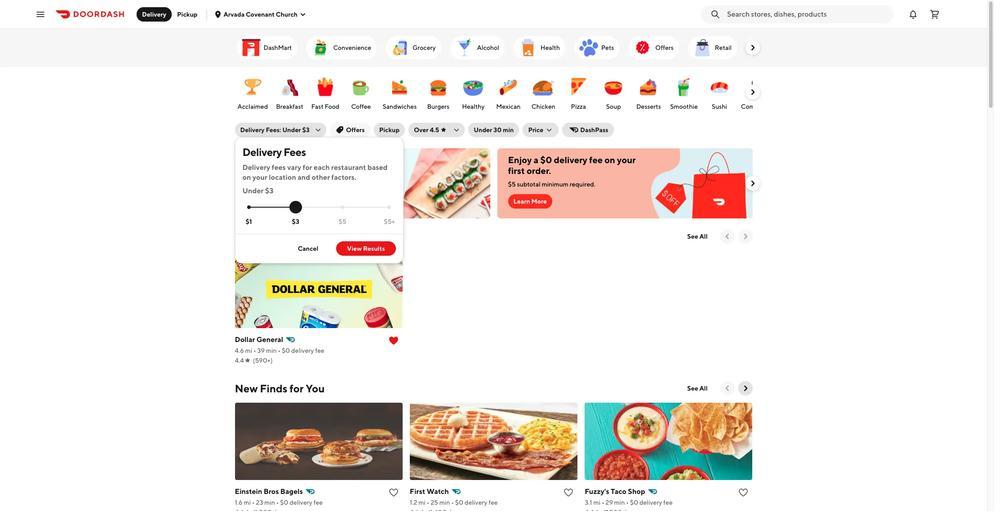 Task type: describe. For each thing, give the bounding box(es) containing it.
$​0 for watch
[[455, 499, 463, 506]]

click to remove this store from your saved list image
[[388, 335, 399, 346]]

3.1
[[585, 499, 592, 506]]

healthy
[[462, 103, 485, 110]]

einstein bros bagels
[[235, 487, 303, 496]]

4.6 mi • 39 min • $​0 delivery fee
[[235, 347, 325, 354]]

1 horizontal spatial your
[[298, 155, 317, 165]]

all for new finds for you
[[700, 385, 708, 392]]

4.6
[[235, 347, 244, 354]]

0 horizontal spatial first
[[319, 155, 336, 165]]

delivery fees: under $3
[[240, 126, 310, 134]]

learn
[[514, 198, 530, 205]]

delivery fees
[[243, 146, 306, 158]]

previous button of carousel image
[[723, 232, 732, 241]]

offers link
[[629, 36, 679, 59]]

delivery for fuzzy's taco shop
[[640, 499, 662, 506]]

fees
[[284, 146, 306, 158]]

new finds for you link
[[235, 381, 325, 396]]

fuzzy's taco shop
[[585, 487, 645, 496]]

watch
[[427, 487, 449, 496]]

delivery for delivery fees
[[243, 146, 282, 158]]

45
[[298, 179, 306, 186]]

$​0 for taco
[[630, 499, 638, 506]]

0 vertical spatial $3
[[302, 126, 310, 134]]

dashmart
[[264, 44, 292, 51]]

$5+
[[384, 218, 395, 225]]

first watch
[[410, 487, 449, 496]]

40deal,
[[246, 179, 273, 186]]

dashpass
[[580, 126, 609, 134]]

$​0 for bros
[[280, 499, 288, 506]]

min for dollar general
[[266, 347, 277, 354]]

learn more button
[[508, 194, 552, 209]]

church
[[276, 11, 298, 18]]

retail link
[[688, 36, 737, 59]]

get 40% off your first 2 orders
[[246, 155, 371, 165]]

health image
[[517, 37, 539, 58]]

enjoy
[[508, 155, 532, 165]]

valid
[[274, 179, 287, 186]]

offers inside 'offers' button
[[346, 126, 365, 134]]

2 vertical spatial $3
[[292, 218, 299, 225]]

(590+)
[[253, 357, 273, 364]]

restaurant
[[331, 163, 366, 172]]

results
[[363, 245, 385, 252]]

retail
[[715, 44, 732, 51]]

under for under 30 min
[[474, 126, 492, 134]]

dashmart image
[[240, 37, 262, 58]]

see all for saved stores
[[687, 233, 708, 240]]

desserts
[[636, 103, 661, 110]]

grocery
[[413, 44, 436, 51]]

$3 stars and over image
[[294, 206, 298, 209]]

offers button
[[330, 123, 370, 137]]

delivery for delivery
[[142, 11, 166, 18]]

subtotal
[[517, 181, 541, 188]]

offers image
[[632, 37, 654, 58]]

3.1 mi • 29 min • $​0 delivery fee
[[585, 499, 673, 506]]

on inside delivery fees vary for each restaurant based on your location and other factors.
[[243, 173, 251, 182]]

coffee
[[351, 103, 371, 110]]

get
[[246, 155, 262, 165]]

acclaimed
[[238, 103, 268, 110]]

pizza
[[571, 103, 586, 110]]

your inside enjoy a $0 delivery fee on your first order.
[[617, 155, 636, 165]]

$5 for $5 subtotal minimum required.
[[508, 181, 516, 188]]

on inside enjoy a $0 delivery fee on your first order.
[[605, 155, 615, 165]]

code
[[345, 170, 359, 177]]

more
[[532, 198, 547, 205]]

arvada covenant church button
[[215, 11, 307, 18]]

• down bros
[[276, 499, 279, 506]]

min for fuzzy's taco shop
[[614, 499, 625, 506]]

see all link for new finds for you
[[682, 381, 713, 396]]

taco
[[611, 487, 627, 496]]

sushi
[[712, 103, 727, 110]]

pets link
[[574, 36, 620, 59]]

your inside delivery fees vary for each restaurant based on your location and other factors.
[[253, 173, 267, 182]]

$5+ stars and over image
[[388, 206, 391, 209]]

order.
[[527, 165, 551, 176]]

delivery fees vary for each restaurant based on your location and other factors.
[[243, 163, 388, 182]]

fuzzy's
[[585, 487, 609, 496]]

dollar general
[[235, 335, 283, 344]]

signup
[[337, 179, 356, 186]]

click to add this store to your saved list image
[[738, 487, 749, 498]]

convenience image
[[310, 37, 331, 58]]

orders inside the save up to $10 on orders $15+ with code 40deal, valid for 45 days upon signup
[[297, 170, 315, 177]]

over
[[414, 126, 429, 134]]

0 items, open order cart image
[[930, 9, 940, 20]]

$1
[[246, 218, 252, 225]]

save
[[246, 170, 259, 177]]

health link
[[514, 36, 565, 59]]

$5 stars and over image
[[341, 206, 344, 209]]

based
[[368, 163, 388, 172]]

each
[[314, 163, 330, 172]]

4.5
[[430, 126, 439, 134]]

cancel button
[[287, 241, 329, 256]]

saved
[[235, 230, 265, 243]]

burgers
[[427, 103, 450, 110]]

2 vertical spatial for
[[290, 382, 304, 395]]

health
[[541, 44, 560, 51]]

fee inside enjoy a $0 delivery fee on your first order.
[[589, 155, 603, 165]]

mi for fuzzy's
[[594, 499, 601, 506]]

1.6
[[235, 499, 243, 506]]

food for comfort food
[[767, 103, 781, 110]]

fee for dollar general
[[315, 347, 325, 354]]

factors.
[[331, 173, 356, 182]]

mexican
[[496, 103, 521, 110]]

mi for first
[[419, 499, 426, 506]]

arvada covenant church
[[224, 11, 298, 18]]

enjoy a $0 delivery fee on your first order.
[[508, 155, 636, 176]]

1.2
[[410, 499, 417, 506]]

delivery for einstein bros bagels
[[290, 499, 312, 506]]

alcohol image
[[454, 37, 475, 58]]

bros
[[264, 487, 279, 496]]

to
[[269, 170, 275, 177]]

over 4.5
[[414, 126, 439, 134]]

• down the general
[[278, 347, 281, 354]]

cancel
[[298, 245, 318, 252]]

$15+
[[316, 170, 330, 177]]

first
[[410, 487, 425, 496]]

fees
[[272, 163, 286, 172]]

covenant
[[246, 11, 275, 18]]

new finds for you
[[235, 382, 325, 395]]

save up to $10 on orders $15+ with code 40deal, valid for 45 days upon signup
[[246, 170, 359, 186]]

see all for new finds for you
[[687, 385, 708, 392]]

previous button of carousel image
[[723, 384, 732, 393]]

click to add this store to your saved list image for einstein bros bagels
[[388, 487, 399, 498]]

you
[[306, 382, 325, 395]]

food for fast food
[[325, 103, 340, 110]]

alcohol
[[477, 44, 499, 51]]

40%
[[264, 155, 283, 165]]



Task type: locate. For each thing, give the bounding box(es) containing it.
min for einstein bros bagels
[[264, 499, 275, 506]]

delivery down shop
[[640, 499, 662, 506]]

1 horizontal spatial orders
[[345, 155, 371, 165]]

delivery button
[[137, 7, 172, 21]]

notification bell image
[[908, 9, 919, 20]]

0 vertical spatial offers
[[656, 44, 674, 51]]

1 horizontal spatial pickup
[[379, 126, 400, 134]]

1 vertical spatial $3
[[265, 187, 274, 195]]

comfort food
[[741, 103, 781, 110]]

see for saved stores
[[687, 233, 698, 240]]

fees:
[[266, 126, 281, 134]]

min right 29
[[614, 499, 625, 506]]

pickup
[[177, 11, 198, 18], [379, 126, 400, 134]]

delivery
[[554, 155, 588, 165], [291, 347, 314, 354], [290, 499, 312, 506], [465, 499, 487, 506], [640, 499, 662, 506]]

under right fees:
[[283, 126, 301, 134]]

up
[[261, 170, 268, 177]]

and
[[298, 173, 310, 182]]

0 horizontal spatial offers
[[346, 126, 365, 134]]

for left 'you' in the bottom of the page
[[290, 382, 304, 395]]

learn more
[[514, 198, 547, 205]]

sandwiches
[[383, 103, 417, 110]]

min for first watch
[[439, 499, 450, 506]]

under $3
[[243, 187, 274, 195]]

2 all from the top
[[700, 385, 708, 392]]

fast food
[[311, 103, 340, 110]]

$5 down $5 stars and over icon
[[339, 218, 346, 225]]

0 vertical spatial see
[[687, 233, 698, 240]]

• down taco
[[626, 499, 629, 506]]

1 vertical spatial $5
[[339, 218, 346, 225]]

1 horizontal spatial food
[[767, 103, 781, 110]]

1.2 mi • 25 min • $​0 delivery fee
[[410, 499, 498, 506]]

next button of carousel image
[[748, 43, 757, 52], [748, 88, 757, 97], [748, 179, 757, 188], [741, 232, 750, 241], [741, 384, 750, 393]]

chicken
[[532, 103, 556, 110]]

on
[[605, 155, 615, 165], [288, 170, 296, 177], [243, 173, 251, 182]]

• left "25"
[[427, 499, 429, 506]]

$3 down 40deal,
[[265, 187, 274, 195]]

$5 subtotal minimum required.
[[508, 181, 596, 188]]

min right 39 on the left of the page
[[266, 347, 277, 354]]

1 vertical spatial offers
[[346, 126, 365, 134]]

orders up the code
[[345, 155, 371, 165]]

$​0 down shop
[[630, 499, 638, 506]]

click to add this store to your saved list image for first watch
[[563, 487, 574, 498]]

under left '30'
[[474, 126, 492, 134]]

see all link
[[682, 229, 713, 244], [682, 381, 713, 396]]

$3 up fees
[[302, 126, 310, 134]]

soup
[[606, 103, 621, 110]]

catering image
[[750, 37, 771, 58]]

1 vertical spatial first
[[508, 165, 525, 176]]

1 horizontal spatial on
[[288, 170, 296, 177]]

1 vertical spatial for
[[289, 179, 297, 186]]

on down dashpass
[[605, 155, 615, 165]]

$5 left subtotal on the top right of page
[[508, 181, 516, 188]]

0 vertical spatial all
[[700, 233, 708, 240]]

see all link for saved stores
[[682, 229, 713, 244]]

all left previous button of carousel icon
[[700, 385, 708, 392]]

Store search: begin typing to search for stores available on DoorDash text field
[[727, 9, 888, 19]]

mi right 4.6
[[245, 347, 252, 354]]

2 see all from the top
[[687, 385, 708, 392]]

2 horizontal spatial your
[[617, 155, 636, 165]]

$5 for $5
[[339, 218, 346, 225]]

all for saved stores
[[700, 233, 708, 240]]

convenience link
[[306, 36, 377, 59]]

smoothie
[[670, 103, 698, 110]]

fee for fuzzy's taco shop
[[664, 499, 673, 506]]

• left 23 on the left bottom of page
[[252, 499, 255, 506]]

1 vertical spatial all
[[700, 385, 708, 392]]

mi for dollar
[[245, 347, 252, 354]]

1 vertical spatial pickup button
[[374, 123, 405, 137]]

0 horizontal spatial pickup button
[[172, 7, 203, 21]]

min
[[503, 126, 514, 134], [266, 347, 277, 354], [264, 499, 275, 506], [439, 499, 450, 506], [614, 499, 625, 506]]

see all left previous button of carousel icon
[[687, 385, 708, 392]]

saved stores link
[[235, 229, 299, 244]]

breakfast
[[276, 103, 303, 110]]

under 30 min
[[474, 126, 514, 134]]

• left 29
[[602, 499, 605, 506]]

$​0 for general
[[282, 347, 290, 354]]

bagels
[[280, 487, 303, 496]]

0 horizontal spatial your
[[253, 173, 267, 182]]

under
[[283, 126, 301, 134], [474, 126, 492, 134], [243, 187, 264, 195]]

0 vertical spatial $5
[[508, 181, 516, 188]]

1 all from the top
[[700, 233, 708, 240]]

0 vertical spatial for
[[303, 163, 312, 172]]

under inside button
[[474, 126, 492, 134]]

acclaimed link
[[236, 71, 270, 113]]

view results button
[[336, 241, 396, 256]]

2 see from the top
[[687, 385, 698, 392]]

days
[[307, 179, 320, 186]]

min right "25"
[[439, 499, 450, 506]]

see left previous button of carousel image
[[687, 233, 698, 240]]

pickup right the delivery button
[[177, 11, 198, 18]]

on right $10
[[288, 170, 296, 177]]

general
[[257, 335, 283, 344]]

1 see all link from the top
[[682, 229, 713, 244]]

see all link left previous button of carousel image
[[682, 229, 713, 244]]

2 horizontal spatial on
[[605, 155, 615, 165]]

upon
[[321, 179, 336, 186]]

fee for first watch
[[489, 499, 498, 506]]

new
[[235, 382, 258, 395]]

offers
[[656, 44, 674, 51], [346, 126, 365, 134]]

under down 40deal,
[[243, 187, 264, 195]]

$​0 right "25"
[[455, 499, 463, 506]]

1 horizontal spatial $5
[[508, 181, 516, 188]]

delivery down bagels
[[290, 499, 312, 506]]

0 vertical spatial orders
[[345, 155, 371, 165]]

view
[[347, 245, 362, 252]]

food
[[325, 103, 340, 110], [767, 103, 781, 110]]

0 horizontal spatial on
[[243, 173, 251, 182]]

0 vertical spatial first
[[319, 155, 336, 165]]

1 horizontal spatial under
[[283, 126, 301, 134]]

mi for einstein
[[244, 499, 251, 506]]

offers down coffee
[[346, 126, 365, 134]]

pets image
[[578, 37, 600, 58]]

2 horizontal spatial $3
[[302, 126, 310, 134]]

2 see all link from the top
[[682, 381, 713, 396]]

pets
[[601, 44, 614, 51]]

delivery inside enjoy a $0 delivery fee on your first order.
[[554, 155, 588, 165]]

25
[[431, 499, 438, 506]]

first down enjoy
[[508, 165, 525, 176]]

0 vertical spatial pickup
[[177, 11, 198, 18]]

1 vertical spatial orders
[[297, 170, 315, 177]]

on up under $3
[[243, 173, 251, 182]]

0 horizontal spatial $5
[[339, 218, 346, 225]]

finds
[[260, 382, 287, 395]]

4.4
[[235, 357, 244, 364]]

click to add this store to your saved list image
[[388, 487, 399, 498], [563, 487, 574, 498]]

1 vertical spatial see
[[687, 385, 698, 392]]

1 vertical spatial see all link
[[682, 381, 713, 396]]

• right "25"
[[451, 499, 454, 506]]

on inside the save up to $10 on orders $15+ with code 40deal, valid for 45 days upon signup
[[288, 170, 296, 177]]

$​0 down bagels
[[280, 499, 288, 506]]

off
[[285, 155, 296, 165]]

food right comfort in the right of the page
[[767, 103, 781, 110]]

1 vertical spatial pickup
[[379, 126, 400, 134]]

click to add this store to your saved list image left first
[[388, 487, 399, 498]]

alcohol link
[[450, 36, 505, 59]]

1 horizontal spatial first
[[508, 165, 525, 176]]

under 30 min button
[[468, 123, 519, 137]]

$0
[[540, 155, 552, 165]]

0 vertical spatial see all
[[687, 233, 708, 240]]

0 vertical spatial pickup button
[[172, 7, 203, 21]]

see all link left previous button of carousel icon
[[682, 381, 713, 396]]

delivery for first watch
[[465, 499, 487, 506]]

1 click to add this store to your saved list image from the left
[[388, 487, 399, 498]]

first inside enjoy a $0 delivery fee on your first order.
[[508, 165, 525, 176]]

for left 45
[[289, 179, 297, 186]]

comfort
[[741, 103, 765, 110]]

1 food from the left
[[325, 103, 340, 110]]

shop
[[628, 487, 645, 496]]

2 horizontal spatial under
[[474, 126, 492, 134]]

delivery inside delivery fees vary for each restaurant based on your location and other factors.
[[243, 163, 270, 172]]

price
[[528, 126, 544, 134]]

$3 down $3 stars and over image
[[292, 218, 299, 225]]

delivery for delivery fees vary for each restaurant based on your location and other factors.
[[243, 163, 270, 172]]

all left previous button of carousel image
[[700, 233, 708, 240]]

0 vertical spatial see all link
[[682, 229, 713, 244]]

dollar
[[235, 335, 255, 344]]

mi right 1.6
[[244, 499, 251, 506]]

required.
[[570, 181, 596, 188]]

1 horizontal spatial offers
[[656, 44, 674, 51]]

0 horizontal spatial pickup
[[177, 11, 198, 18]]

offers inside offers link
[[656, 44, 674, 51]]

dashpass button
[[562, 123, 614, 137]]

delivery up 'you' in the bottom of the page
[[291, 347, 314, 354]]

for inside delivery fees vary for each restaurant based on your location and other factors.
[[303, 163, 312, 172]]

for inside the save up to $10 on orders $15+ with code 40deal, valid for 45 days upon signup
[[289, 179, 297, 186]]

under for under $3
[[243, 187, 264, 195]]

orders up 45
[[297, 170, 315, 177]]

1 see all from the top
[[687, 233, 708, 240]]

$​0 down the general
[[282, 347, 290, 354]]

0 horizontal spatial under
[[243, 187, 264, 195]]

click to add this store to your saved list image left fuzzy's
[[563, 487, 574, 498]]

fee for einstein bros bagels
[[314, 499, 323, 506]]

offers right offers image
[[656, 44, 674, 51]]

min inside button
[[503, 126, 514, 134]]

for up and
[[303, 163, 312, 172]]

delivery for delivery fees: under $3
[[240, 126, 265, 134]]

1 horizontal spatial pickup button
[[374, 123, 405, 137]]

vary
[[287, 163, 301, 172]]

1 see from the top
[[687, 233, 698, 240]]

•
[[254, 347, 256, 354], [278, 347, 281, 354], [252, 499, 255, 506], [276, 499, 279, 506], [427, 499, 429, 506], [451, 499, 454, 506], [602, 499, 605, 506], [626, 499, 629, 506]]

0 horizontal spatial $3
[[265, 187, 274, 195]]

mi right 3.1
[[594, 499, 601, 506]]

over 4.5 button
[[409, 123, 465, 137]]

mi right 1.2
[[419, 499, 426, 506]]

1 horizontal spatial click to add this store to your saved list image
[[563, 487, 574, 498]]

delivery for dollar general
[[291, 347, 314, 354]]

delivery right the $0
[[554, 155, 588, 165]]

first
[[319, 155, 336, 165], [508, 165, 525, 176]]

delivery right "25"
[[465, 499, 487, 506]]

first left 2
[[319, 155, 336, 165]]

30
[[494, 126, 502, 134]]

1.6 mi • 23 min • $​0 delivery fee
[[235, 499, 323, 506]]

all
[[700, 233, 708, 240], [700, 385, 708, 392]]

2 click to add this store to your saved list image from the left
[[563, 487, 574, 498]]

retail image
[[692, 37, 713, 58]]

with
[[331, 170, 344, 177]]

fee
[[589, 155, 603, 165], [315, 347, 325, 354], [314, 499, 323, 506], [489, 499, 498, 506], [664, 499, 673, 506]]

1 vertical spatial see all
[[687, 385, 708, 392]]

2
[[338, 155, 343, 165]]

• left 39 on the left of the page
[[254, 347, 256, 354]]

min right '30'
[[503, 126, 514, 134]]

0 horizontal spatial click to add this store to your saved list image
[[388, 487, 399, 498]]

food right fast
[[325, 103, 340, 110]]

saved stores
[[235, 230, 299, 243]]

grocery image
[[389, 37, 411, 58]]

see all left previous button of carousel image
[[687, 233, 708, 240]]

see for new finds for you
[[687, 385, 698, 392]]

2 food from the left
[[767, 103, 781, 110]]

min right 23 on the left bottom of page
[[264, 499, 275, 506]]

0 horizontal spatial food
[[325, 103, 340, 110]]

pickup button
[[172, 7, 203, 21], [374, 123, 405, 137]]

open menu image
[[35, 9, 46, 20]]

$1 stars and over image
[[247, 206, 251, 209]]

pickup down "sandwiches"
[[379, 126, 400, 134]]

1 horizontal spatial $3
[[292, 218, 299, 225]]

see left previous button of carousel icon
[[687, 385, 698, 392]]

other
[[312, 173, 330, 182]]

delivery inside button
[[142, 11, 166, 18]]

0 horizontal spatial orders
[[297, 170, 315, 177]]



Task type: vqa. For each thing, say whether or not it's contained in the screenshot.


